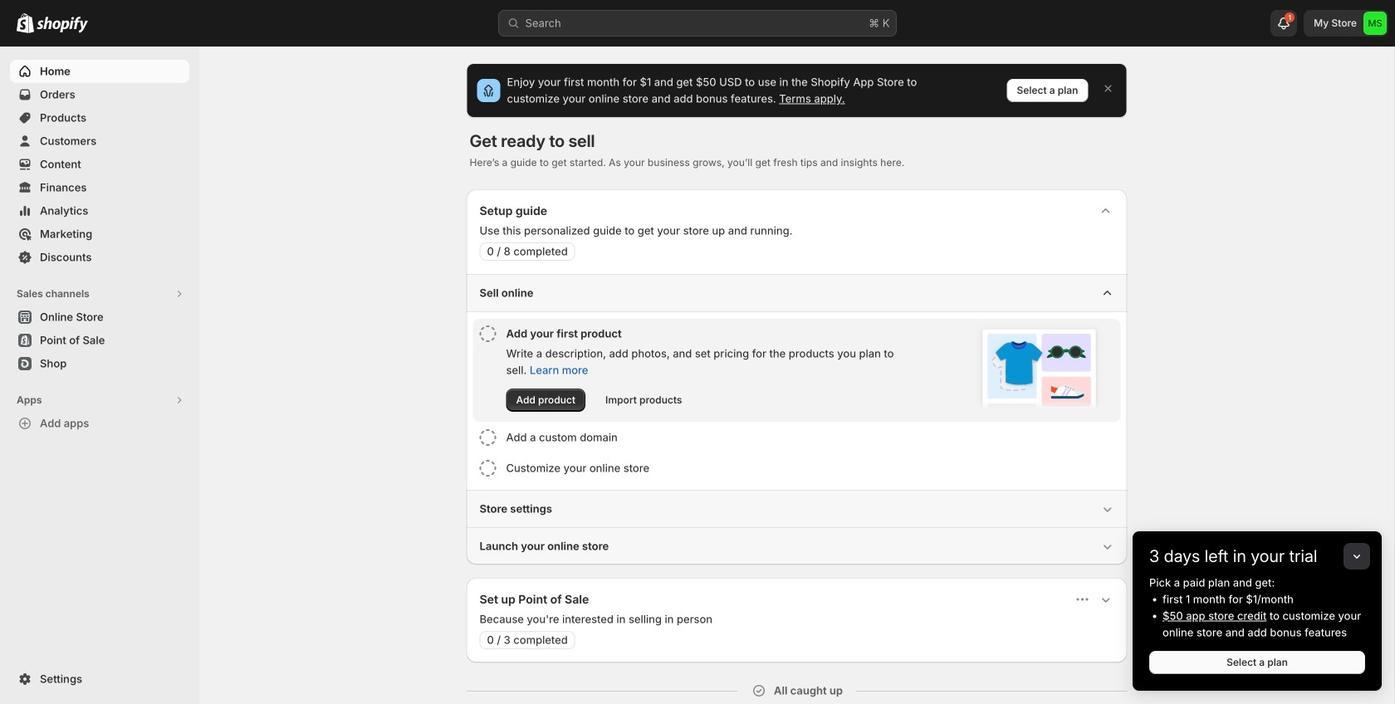 Task type: vqa. For each thing, say whether or not it's contained in the screenshot.
Text Field
no



Task type: describe. For each thing, give the bounding box(es) containing it.
mark customize your online store as done image
[[480, 460, 496, 477]]

sell online group
[[466, 274, 1127, 490]]

my store image
[[1364, 12, 1387, 35]]

mark add your first product as done image
[[480, 326, 496, 342]]

customize your online store group
[[473, 453, 1121, 483]]



Task type: locate. For each thing, give the bounding box(es) containing it.
mark add a custom domain as done image
[[480, 429, 496, 446]]

add your first product group
[[473, 319, 1121, 422]]

shopify image
[[37, 16, 88, 33]]

add a custom domain group
[[473, 423, 1121, 453]]

shopify image
[[17, 13, 34, 33]]

guide categories group
[[466, 274, 1127, 565]]

setup guide region
[[466, 189, 1127, 565]]



